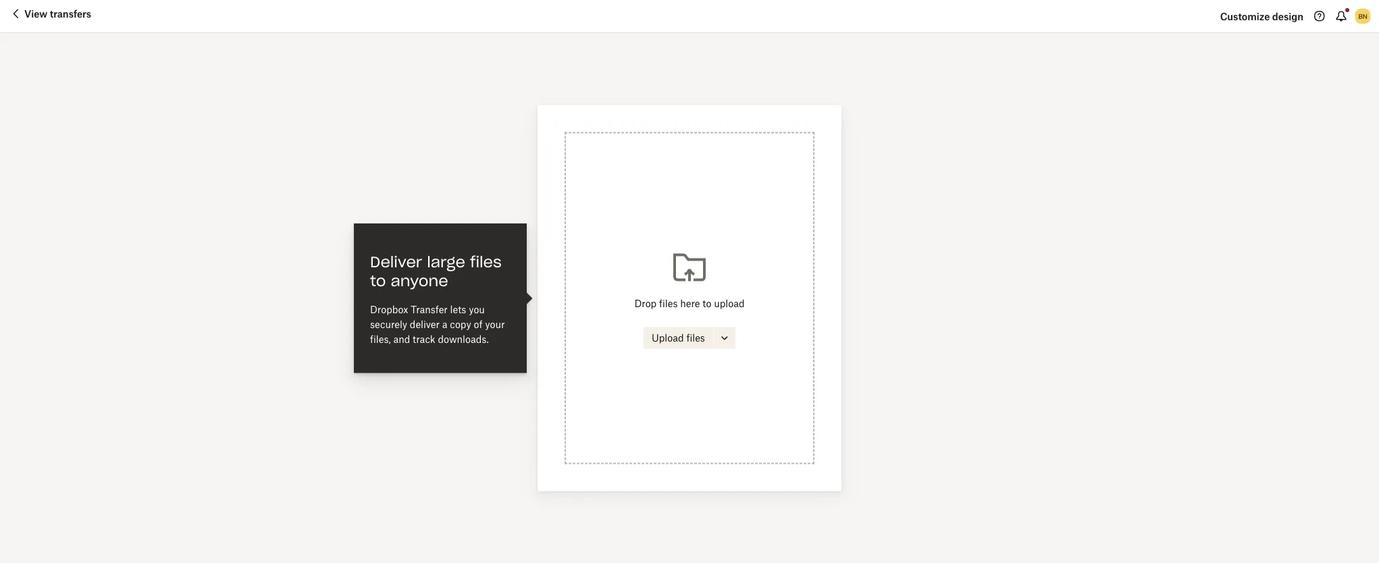 Task type: locate. For each thing, give the bounding box(es) containing it.
customize design button
[[1221, 5, 1304, 27]]

files right upload
[[687, 332, 705, 344]]

deliver large files to anyone
[[370, 252, 502, 290]]

deliver
[[410, 319, 440, 330]]

lets
[[450, 304, 466, 316]]

view transfers
[[24, 8, 91, 19]]

downloads.
[[438, 334, 489, 345]]

bn
[[1359, 12, 1368, 20]]

1 vertical spatial files
[[687, 332, 705, 344]]

deliver
[[370, 252, 423, 271]]

customize
[[1221, 10, 1271, 22]]

dropbox
[[370, 304, 408, 316]]

to
[[370, 271, 386, 290]]

0 horizontal spatial files
[[470, 252, 502, 271]]

1 horizontal spatial files
[[687, 332, 705, 344]]

copy
[[450, 319, 471, 330]]

dropbox transfer lets you securely deliver a copy of your files, and track downloads.
[[370, 304, 505, 345]]

and
[[394, 334, 410, 345]]

files
[[470, 252, 502, 271], [687, 332, 705, 344]]

customize design
[[1221, 10, 1304, 22]]

anyone
[[391, 271, 448, 290]]

files right large
[[470, 252, 502, 271]]

0 vertical spatial files
[[470, 252, 502, 271]]

securely
[[370, 319, 407, 330]]



Task type: vqa. For each thing, say whether or not it's contained in the screenshot.
a
yes



Task type: describe. For each thing, give the bounding box(es) containing it.
transfers
[[50, 8, 91, 19]]

you
[[469, 304, 485, 316]]

upload files group
[[644, 327, 736, 349]]

files inside button
[[687, 332, 705, 344]]

upload files button
[[644, 327, 713, 349]]

large
[[427, 252, 465, 271]]

of
[[474, 319, 483, 330]]

track
[[413, 334, 436, 345]]

files inside deliver large files to anyone
[[470, 252, 502, 271]]

design
[[1273, 10, 1304, 22]]

your
[[485, 319, 505, 330]]

upload
[[652, 332, 684, 344]]

view
[[24, 8, 47, 19]]

files,
[[370, 334, 391, 345]]

upload files
[[652, 332, 705, 344]]

transfer
[[411, 304, 448, 316]]

a
[[442, 319, 448, 330]]

view transfers button
[[8, 5, 91, 27]]

bn button
[[1353, 5, 1374, 27]]



